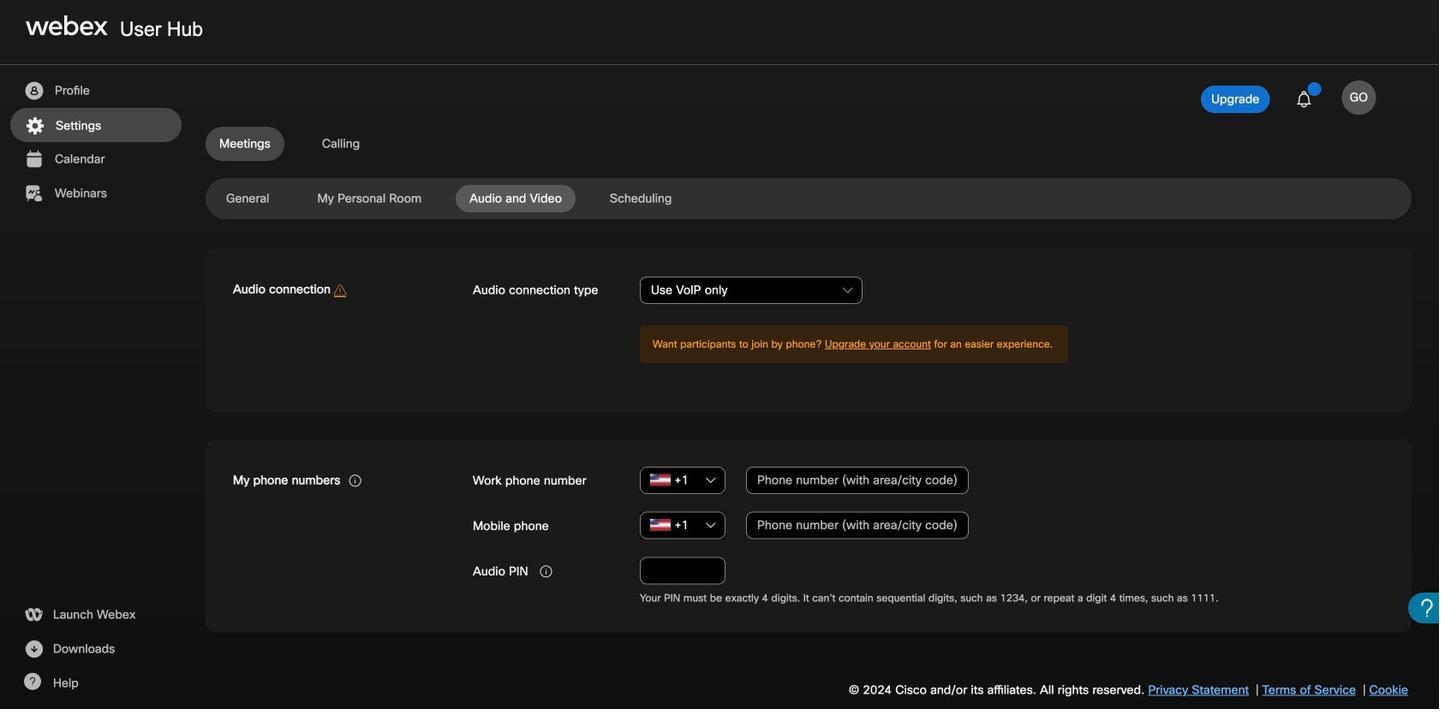 Task type: vqa. For each thing, say whether or not it's contained in the screenshot.
 search box inside the Work phone number group
yes



Task type: describe. For each thing, give the bounding box(es) containing it.
new image
[[650, 474, 671, 486]]

cisco webex image
[[26, 15, 108, 36]]

mds content download_filled image
[[23, 639, 45, 660]]

Work phone text field
[[746, 467, 969, 494]]

mobile phone group
[[473, 495, 1384, 540]]

Mobile phone number text field
[[746, 512, 969, 539]]

ng help active image
[[23, 673, 41, 690]]



Task type: locate. For each thing, give the bounding box(es) containing it.
settings element
[[0, 127, 1439, 709]]

mds meetings_filled image
[[23, 149, 45, 170]]

     search field up new image at the left bottom of page
[[640, 467, 726, 494]]

0 vertical spatial      search field
[[640, 467, 726, 494]]

1 tab list from the top
[[206, 127, 1412, 161]]

     search field down new icon at bottom
[[640, 512, 726, 539]]

1 vertical spatial      search field
[[640, 512, 726, 539]]

1      search field from the top
[[640, 467, 726, 494]]

mds webex helix filled image
[[23, 605, 44, 625]]

mds people circle_filled image
[[23, 81, 45, 101]]

None text field
[[640, 557, 726, 585]]

2 tab list from the top
[[206, 185, 1412, 212]]

     search field for new icon at bottom
[[640, 467, 726, 494]]

0 vertical spatial tab list
[[206, 127, 1412, 161]]

new image
[[650, 519, 671, 531]]

tab list
[[206, 127, 1412, 161], [206, 185, 1412, 212]]

1 vertical spatial tab list
[[206, 185, 1412, 212]]

     search field inside mobile phone group
[[640, 512, 726, 539]]

2      search field from the top
[[640, 512, 726, 539]]

mds webinar_filled image
[[23, 183, 45, 204]]

     search field
[[640, 467, 726, 494], [640, 512, 726, 539]]

     search field for new image at the left bottom of page
[[640, 512, 726, 539]]

mds settings_filled image
[[24, 116, 45, 136]]

work phone number group
[[473, 467, 1384, 495]]

     search field inside work phone number group
[[640, 467, 726, 494]]



